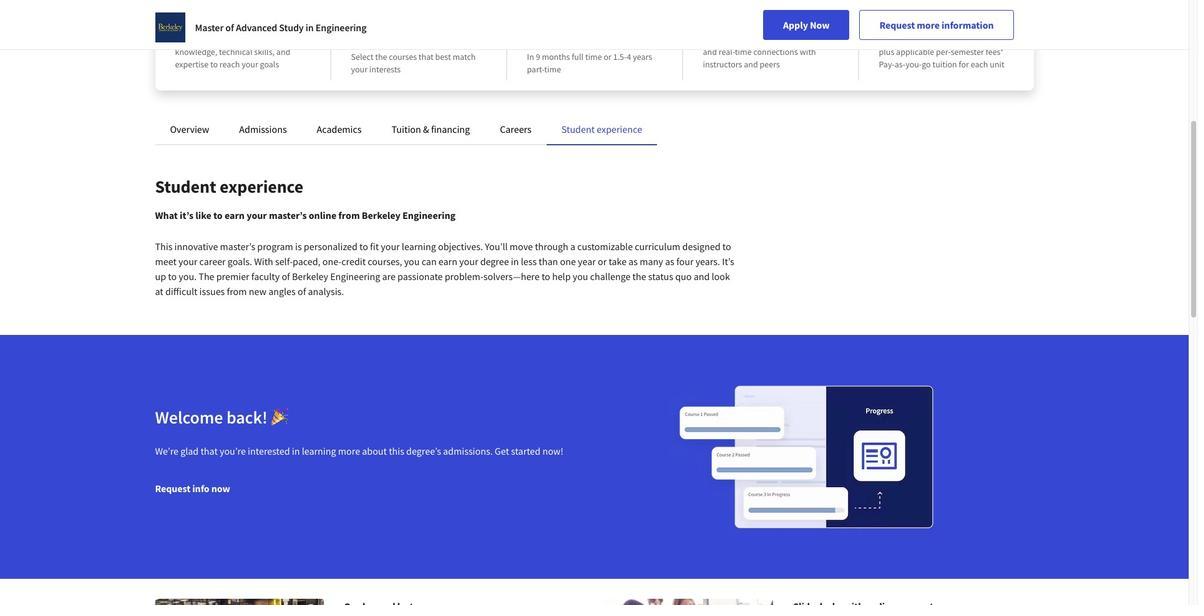 Task type: describe. For each thing, give the bounding box(es) containing it.
a
[[571, 240, 576, 253]]

courses
[[389, 51, 417, 62]]

pace
[[631, 34, 656, 49]]

4
[[627, 51, 631, 62]]

0 horizontal spatial you
[[404, 255, 420, 268]]

issues
[[200, 285, 225, 298]]

challenge
[[590, 270, 631, 283]]

peers
[[760, 59, 780, 70]]

uc berkeley college of engineering logo image
[[155, 12, 185, 42]]

0 vertical spatial earn
[[225, 209, 245, 222]]

advance
[[175, 16, 220, 32]]

less
[[521, 255, 537, 268]]

1 vertical spatial more
[[338, 445, 360, 457]]

&
[[423, 123, 429, 135]]

that inside learn from top-tier, world-renowned faculty select the courses that best match your interests
[[419, 51, 434, 62]]

request for request more information
[[880, 19, 915, 31]]

self-
[[275, 255, 293, 268]]

quo
[[676, 270, 692, 283]]

0 horizontal spatial in
[[292, 445, 300, 457]]

status
[[649, 270, 674, 283]]

from inside this innovative master's program is personalized to fit your learning objectives. you'll move through a customizable curriculum designed to meet your career goals. with self-paced, one-credit courses, you can earn your degree in less than one year or take as many as four years. it's up to you. the premier faculty of berkeley engineering are passionate problem-solvers—here to help you challenge the status quo and look at difficult issues from new angles of analysis.
[[227, 285, 247, 298]]

reach
[[220, 59, 240, 70]]

learning inside 100% online learning lecture videos, hands-on projects, and real-time connections with instructors and peers
[[771, 16, 815, 32]]

goals.
[[228, 255, 252, 268]]

career inside this innovative master's program is personalized to fit your learning objectives. you'll move through a customizable curriculum designed to meet your career goals. with self-paced, one-credit courses, you can earn your degree in less than one year or take as many as four years. it's up to you. the premier faculty of berkeley engineering are passionate problem-solvers—here to help you challenge the status quo and look at difficult issues from new angles of analysis.
[[200, 255, 226, 268]]

renowned
[[386, 34, 440, 49]]

to right like
[[213, 209, 223, 222]]

student experience link
[[562, 123, 642, 135]]

solvers—here
[[484, 270, 540, 283]]

0 horizontal spatial time
[[545, 64, 561, 75]]

innovative
[[175, 240, 218, 253]]

info
[[192, 482, 210, 495]]

1 horizontal spatial experience
[[597, 123, 642, 135]]

information
[[942, 19, 994, 31]]

and left "peers"
[[744, 59, 758, 70]]

glad
[[181, 445, 199, 457]]

courses,
[[368, 255, 402, 268]]

0 horizontal spatial learning
[[302, 445, 336, 457]]

1 as from the left
[[629, 255, 638, 268]]

the inside learn from top-tier, world-renowned faculty select the courses that best match your interests
[[375, 51, 387, 62]]

0 horizontal spatial of
[[226, 21, 234, 34]]

own
[[606, 34, 629, 49]]

master's inside this innovative master's program is personalized to fit your learning objectives. you'll move through a customizable curriculum designed to meet your career goals. with self-paced, one-credit courses, you can earn your degree in less than one year or take as many as four years. it's up to you. the premier faculty of berkeley engineering are passionate problem-solvers—here to help you challenge the status quo and look at difficult issues from new angles of analysis.
[[220, 240, 255, 253]]

apply now
[[783, 19, 830, 31]]

match
[[453, 51, 476, 62]]

new
[[249, 285, 267, 298]]

your up edge
[[222, 16, 247, 32]]

request more information button
[[860, 10, 1014, 40]]

now
[[810, 19, 830, 31]]

degree inside complete the 24-unit degree at your own pace in 9 months full time or 1.5-4 years part-time
[[527, 34, 564, 49]]

1 vertical spatial that
[[201, 445, 218, 457]]

applicable
[[897, 46, 935, 57]]

than
[[539, 255, 558, 268]]

earn inside this innovative master's program is personalized to fit your learning objectives. you'll move through a customizable curriculum designed to meet your career goals. with self-paced, one-credit courses, you can earn your degree in less than one year or take as many as four years. it's up to you. the premier faculty of berkeley engineering are passionate problem-solvers—here to help you challenge the status quo and look at difficult issues from new angles of analysis.
[[439, 255, 458, 268]]

what
[[155, 209, 178, 222]]

100%
[[703, 16, 733, 32]]

2 as from the left
[[665, 255, 675, 268]]

knowledge,
[[175, 46, 217, 57]]

top-
[[412, 16, 433, 32]]

best
[[435, 51, 451, 62]]

interests
[[369, 64, 401, 75]]

take
[[609, 255, 627, 268]]

fit
[[370, 240, 379, 253]]

to down than
[[542, 270, 550, 283]]

years.
[[696, 255, 720, 268]]

can
[[422, 255, 437, 268]]

2 vertical spatial of
[[298, 285, 306, 298]]

1.5-
[[613, 51, 627, 62]]

you-
[[906, 59, 922, 70]]

to inside the advance your career gain cutting-edge engineering knowledge, technical skills, and expertise to reach your goals
[[210, 59, 218, 70]]

time inside 100% online learning lecture videos, hands-on projects, and real-time connections with instructors and peers
[[735, 46, 752, 57]]

1 horizontal spatial time
[[586, 51, 602, 62]]

the
[[199, 270, 214, 283]]

degree inside this innovative master's program is personalized to fit your learning objectives. you'll move through a customizable curriculum designed to meet your career goals. with self-paced, one-credit courses, you can earn your degree in less than one year or take as many as four years. it's up to you. the premier faculty of berkeley engineering are passionate problem-solvers—here to help you challenge the status quo and look at difficult issues from new angles of analysis.
[[480, 255, 509, 268]]

0 vertical spatial student experience
[[562, 123, 642, 135]]

problem-
[[445, 270, 484, 283]]

each
[[971, 59, 989, 70]]

pay-
[[879, 59, 895, 70]]

degree's
[[406, 445, 441, 457]]

real-
[[719, 46, 735, 57]]

to up 'it's'
[[723, 240, 731, 253]]

0 vertical spatial in
[[306, 21, 314, 34]]

1 vertical spatial of
[[282, 270, 290, 283]]

9
[[536, 51, 540, 62]]

academics link
[[317, 123, 362, 135]]

move
[[510, 240, 533, 253]]

the inside this innovative master's program is personalized to fit your learning objectives. you'll move through a customizable curriculum designed to meet your career goals. with self-paced, one-credit courses, you can earn your degree in less than one year or take as many as four years. it's up to you. the premier faculty of berkeley engineering are passionate problem-solvers—here to help you challenge the status quo and look at difficult issues from new angles of analysis.
[[633, 270, 647, 283]]

at inside this innovative master's program is personalized to fit your learning objectives. you'll move through a customizable curriculum designed to meet your career goals. with self-paced, one-credit courses, you can earn your degree in less than one year or take as many as four years. it's up to you. the premier faculty of berkeley engineering are passionate problem-solvers—here to help you challenge the status quo and look at difficult issues from new angles of analysis.
[[155, 285, 163, 298]]

we're glad that you're interested in learning more about this degree's admissions. get started now!
[[155, 445, 564, 457]]

it's
[[722, 255, 735, 268]]

welcome
[[155, 406, 223, 429]]

units
[[954, 34, 972, 45]]

0 horizontal spatial online
[[309, 209, 337, 222]]

overview link
[[170, 123, 209, 135]]

embedded module image image
[[648, 365, 966, 549]]

master
[[195, 21, 224, 34]]

get
[[495, 445, 509, 457]]

hands-
[[760, 34, 785, 45]]

months
[[542, 51, 570, 62]]

your inside complete the 24-unit degree at your own pace in 9 months full time or 1.5-4 years part-time
[[579, 34, 604, 49]]

engineering inside this innovative master's program is personalized to fit your learning objectives. you'll move through a customizable curriculum designed to meet your career goals. with self-paced, one-credit courses, you can earn your degree in less than one year or take as many as four years. it's up to you. the premier faculty of berkeley engineering are passionate problem-solvers—here to help you challenge the status quo and look at difficult issues from new angles of analysis.
[[330, 270, 380, 283]]

fees*
[[986, 46, 1004, 57]]

with
[[254, 255, 273, 268]]

about
[[362, 445, 387, 457]]

designed
[[683, 240, 721, 253]]

your up problem-
[[460, 255, 478, 268]]

the inside complete the 24-unit degree at your own pace in 9 months full time or 1.5-4 years part-time
[[581, 16, 599, 32]]

now!
[[543, 445, 564, 457]]

from inside learn from top-tier, world-renowned faculty select the courses that best match your interests
[[384, 16, 409, 32]]

learning inside this innovative master's program is personalized to fit your learning objectives. you'll move through a customizable curriculum designed to meet your career goals. with self-paced, one-credit courses, you can earn your degree in less than one year or take as many as four years. it's up to you. the premier faculty of berkeley engineering are passionate problem-solvers—here to help you challenge the status quo and look at difficult issues from new angles of analysis.
[[402, 240, 436, 253]]

unit inside complete the 24-unit degree at your own pace in 9 months full time or 1.5-4 years part-time
[[618, 16, 639, 32]]

projects,
[[797, 34, 828, 45]]

overview
[[170, 123, 209, 135]]

request more information
[[880, 19, 994, 31]]

($1,750
[[879, 34, 906, 45]]

24
[[944, 34, 952, 45]]

this innovative master's program is personalized to fit your learning objectives. you'll move through a customizable curriculum designed to meet your career goals. with self-paced, one-credit courses, you can earn your degree in less than one year or take as many as four years. it's up to you. the premier faculty of berkeley engineering are passionate problem-solvers—here to help you challenge the status quo and look at difficult issues from new angles of analysis.
[[155, 240, 735, 298]]

this
[[389, 445, 404, 457]]

or inside this innovative master's program is personalized to fit your learning objectives. you'll move through a customizable curriculum designed to meet your career goals. with self-paced, one-credit courses, you can earn your degree in less than one year or take as many as four years. it's up to you. the premier faculty of berkeley engineering are passionate problem-solvers—here to help you challenge the status quo and look at difficult issues from new angles of analysis.
[[598, 255, 607, 268]]

passionate
[[398, 270, 443, 283]]



Task type: vqa. For each thing, say whether or not it's contained in the screenshot.
Yes,
no



Task type: locate. For each thing, give the bounding box(es) containing it.
tuition & financing link
[[392, 123, 470, 135]]

=
[[974, 34, 978, 45]]

more up x
[[917, 19, 940, 31]]

1 vertical spatial from
[[339, 209, 360, 222]]

study
[[279, 21, 304, 34]]

berkeley down paced, at top left
[[292, 270, 328, 283]]

1 vertical spatial at
[[155, 285, 163, 298]]

your down select
[[351, 64, 368, 75]]

your inside learn from top-tier, world-renowned faculty select the courses that best match your interests
[[351, 64, 368, 75]]

tuition down per-
[[933, 59, 957, 70]]

advanced
[[236, 21, 277, 34]]

request for request info now
[[155, 482, 191, 495]]

usd
[[923, 16, 946, 32]]

1 vertical spatial request
[[155, 482, 191, 495]]

faculty up match
[[442, 34, 479, 49]]

0 vertical spatial of
[[226, 21, 234, 34]]

earn
[[225, 209, 245, 222], [439, 255, 458, 268]]

0 vertical spatial tuition
[[975, 16, 1011, 32]]

and inside this innovative master's program is personalized to fit your learning objectives. you'll move through a customizable curriculum designed to meet your career goals. with self-paced, one-credit courses, you can earn your degree in less than one year or take as many as four years. it's up to you. the premier faculty of berkeley engineering are passionate problem-solvers—here to help you challenge the status quo and look at difficult issues from new angles of analysis.
[[694, 270, 710, 283]]

career up the
[[200, 255, 226, 268]]

of
[[226, 21, 234, 34], [282, 270, 290, 283], [298, 285, 306, 298]]

up
[[155, 270, 166, 283]]

1 horizontal spatial master's
[[269, 209, 307, 222]]

total
[[948, 16, 973, 32]]

select
[[351, 51, 374, 62]]

1 vertical spatial master's
[[220, 240, 255, 253]]

that left "best" at the left
[[419, 51, 434, 62]]

more
[[917, 19, 940, 31], [338, 445, 360, 457]]

2 vertical spatial in
[[292, 445, 300, 457]]

2 vertical spatial unit
[[990, 59, 1005, 70]]

2 horizontal spatial of
[[298, 285, 306, 298]]

1 horizontal spatial more
[[917, 19, 940, 31]]

2 horizontal spatial in
[[511, 255, 519, 268]]

0 vertical spatial that
[[419, 51, 434, 62]]

and inside the advance your career gain cutting-edge engineering knowledge, technical skills, and expertise to reach your goals
[[276, 46, 290, 57]]

one
[[560, 255, 576, 268]]

that right glad on the left bottom of page
[[201, 445, 218, 457]]

per
[[908, 34, 920, 45]]

tuition up $42,000),
[[975, 16, 1011, 32]]

your down technical in the top left of the page
[[242, 59, 258, 70]]

to left reach
[[210, 59, 218, 70]]

engineering up select
[[316, 21, 367, 34]]

1 horizontal spatial degree
[[527, 34, 564, 49]]

1 vertical spatial student experience
[[155, 175, 304, 198]]

student up it's
[[155, 175, 216, 198]]

or inside complete the 24-unit degree at your own pace in 9 months full time or 1.5-4 years part-time
[[604, 51, 612, 62]]

learning right interested
[[302, 445, 336, 457]]

0 horizontal spatial at
[[155, 285, 163, 298]]

faculty
[[442, 34, 479, 49], [251, 270, 280, 283]]

0 horizontal spatial student
[[155, 175, 216, 198]]

you up passionate
[[404, 255, 420, 268]]

admissions link
[[239, 123, 287, 135]]

request info now button
[[145, 474, 240, 503]]

or down customizable
[[598, 255, 607, 268]]

faculty down with
[[251, 270, 280, 283]]

edge
[[222, 34, 240, 45]]

1 horizontal spatial you
[[573, 270, 588, 283]]

1 vertical spatial faculty
[[251, 270, 280, 283]]

more inside button
[[917, 19, 940, 31]]

of right angles
[[298, 285, 306, 298]]

time down videos,
[[735, 46, 752, 57]]

apply now button
[[763, 10, 850, 40]]

student right careers link on the left top of the page
[[562, 123, 595, 135]]

$42,000 usd total tuition ($1,750 per unit  x  24 units = $42,000), plus applicable per-semester fees* pay-as-you-go tuition for each unit
[[879, 16, 1013, 70]]

0 vertical spatial the
[[581, 16, 599, 32]]

in inside this innovative master's program is personalized to fit your learning objectives. you'll move through a customizable curriculum designed to meet your career goals. with self-paced, one-credit courses, you can earn your degree in less than one year or take as many as four years. it's up to you. the premier faculty of berkeley engineering are passionate problem-solvers—here to help you challenge the status quo and look at difficult issues from new angles of analysis.
[[511, 255, 519, 268]]

degree up 9
[[527, 34, 564, 49]]

as right take
[[629, 255, 638, 268]]

1 vertical spatial degree
[[480, 255, 509, 268]]

unit down fees*
[[990, 59, 1005, 70]]

1 horizontal spatial that
[[419, 51, 434, 62]]

semester
[[951, 46, 984, 57]]

meet
[[155, 255, 177, 268]]

you down "year" on the left top
[[573, 270, 588, 283]]

skills,
[[254, 46, 275, 57]]

learn
[[351, 16, 381, 32]]

1 vertical spatial engineering
[[403, 209, 456, 222]]

0 horizontal spatial student experience
[[155, 175, 304, 198]]

as left four at the right of page
[[665, 255, 675, 268]]

look
[[712, 270, 730, 283]]

at down the up on the top left
[[155, 285, 163, 298]]

master's up the goals.
[[220, 240, 255, 253]]

request inside button
[[880, 19, 915, 31]]

of right master
[[226, 21, 234, 34]]

videos,
[[732, 34, 758, 45]]

0 vertical spatial from
[[384, 16, 409, 32]]

0 horizontal spatial berkeley
[[292, 270, 328, 283]]

one-
[[323, 255, 342, 268]]

0 vertical spatial you
[[404, 255, 420, 268]]

in right interested
[[292, 445, 300, 457]]

1 horizontal spatial berkeley
[[362, 209, 401, 222]]

complete
[[527, 16, 579, 32]]

faculty inside this innovative master's program is personalized to fit your learning objectives. you'll move through a customizable curriculum designed to meet your career goals. with self-paced, one-credit courses, you can earn your degree in less than one year or take as many as four years. it's up to you. the premier faculty of berkeley engineering are passionate problem-solvers—here to help you challenge the status quo and look at difficult issues from new angles of analysis.
[[251, 270, 280, 283]]

program
[[257, 240, 293, 253]]

1 vertical spatial tuition
[[933, 59, 957, 70]]

1 vertical spatial unit
[[922, 34, 936, 45]]

career inside the advance your career gain cutting-edge engineering knowledge, technical skills, and expertise to reach your goals
[[249, 16, 283, 32]]

0 vertical spatial berkeley
[[362, 209, 401, 222]]

angles
[[269, 285, 296, 298]]

1 horizontal spatial the
[[581, 16, 599, 32]]

earn right can
[[439, 255, 458, 268]]

master's up is
[[269, 209, 307, 222]]

started
[[511, 445, 541, 457]]

2 vertical spatial engineering
[[330, 270, 380, 283]]

0 vertical spatial more
[[917, 19, 940, 31]]

0 vertical spatial unit
[[618, 16, 639, 32]]

go
[[922, 59, 931, 70]]

1 horizontal spatial request
[[880, 19, 915, 31]]

1 vertical spatial berkeley
[[292, 270, 328, 283]]

full
[[572, 51, 584, 62]]

2 horizontal spatial the
[[633, 270, 647, 283]]

it's
[[180, 209, 194, 222]]

0 vertical spatial experience
[[597, 123, 642, 135]]

berkeley up fit
[[362, 209, 401, 222]]

paced,
[[293, 255, 321, 268]]

1 vertical spatial or
[[598, 255, 607, 268]]

your right fit
[[381, 240, 400, 253]]

careers link
[[500, 123, 532, 135]]

0 horizontal spatial faculty
[[251, 270, 280, 283]]

1 horizontal spatial earn
[[439, 255, 458, 268]]

0 horizontal spatial career
[[200, 255, 226, 268]]

your up 'you.'
[[179, 255, 198, 268]]

1 horizontal spatial student
[[562, 123, 595, 135]]

0 horizontal spatial the
[[375, 51, 387, 62]]

2 horizontal spatial from
[[384, 16, 409, 32]]

1 horizontal spatial at
[[566, 34, 577, 49]]

online
[[735, 16, 769, 32], [309, 209, 337, 222]]

with
[[800, 46, 816, 57]]

request
[[880, 19, 915, 31], [155, 482, 191, 495]]

1 vertical spatial student
[[155, 175, 216, 198]]

unit up own
[[618, 16, 639, 32]]

or left 1.5-
[[604, 51, 612, 62]]

more left the about on the bottom
[[338, 445, 360, 457]]

to right the up on the top left
[[168, 270, 177, 283]]

x
[[938, 34, 942, 45]]

you're
[[220, 445, 246, 457]]

admissions
[[239, 123, 287, 135]]

online up videos,
[[735, 16, 769, 32]]

berkeley inside this innovative master's program is personalized to fit your learning objectives. you'll move through a customizable curriculum designed to meet your career goals. with self-paced, one-credit courses, you can earn your degree in less than one year or take as many as four years. it's up to you. the premier faculty of berkeley engineering are passionate problem-solvers—here to help you challenge the status quo and look at difficult issues from new angles of analysis.
[[292, 270, 328, 283]]

0 vertical spatial engineering
[[316, 21, 367, 34]]

0 vertical spatial career
[[249, 16, 283, 32]]

0 vertical spatial request
[[880, 19, 915, 31]]

online inside 100% online learning lecture videos, hands-on projects, and real-time connections with instructors and peers
[[735, 16, 769, 32]]

engineering down credit
[[330, 270, 380, 283]]

for
[[959, 59, 969, 70]]

0 vertical spatial at
[[566, 34, 577, 49]]

online up the personalized
[[309, 209, 337, 222]]

now
[[211, 482, 230, 495]]

year
[[578, 255, 596, 268]]

you.
[[179, 270, 197, 283]]

interested
[[248, 445, 290, 457]]

career up engineering
[[249, 16, 283, 32]]

1 horizontal spatial from
[[339, 209, 360, 222]]

$42,000),
[[980, 34, 1013, 45]]

lecture
[[703, 34, 731, 45]]

1 vertical spatial the
[[375, 51, 387, 62]]

in left less
[[511, 255, 519, 268]]

0 horizontal spatial request
[[155, 482, 191, 495]]

tier,
[[433, 16, 454, 32]]

in right study
[[306, 21, 314, 34]]

your up full
[[579, 34, 604, 49]]

0 horizontal spatial earn
[[225, 209, 245, 222]]

years
[[633, 51, 652, 62]]

from down premier
[[227, 285, 247, 298]]

and up goals
[[276, 46, 290, 57]]

0 horizontal spatial from
[[227, 285, 247, 298]]

0 vertical spatial degree
[[527, 34, 564, 49]]

1 horizontal spatial learning
[[402, 240, 436, 253]]

0 horizontal spatial as
[[629, 255, 638, 268]]

1 horizontal spatial of
[[282, 270, 290, 283]]

and down lecture
[[703, 46, 717, 57]]

objectives.
[[438, 240, 483, 253]]

request inside button
[[155, 482, 191, 495]]

berkeley
[[362, 209, 401, 222], [292, 270, 328, 283]]

and
[[276, 46, 290, 57], [703, 46, 717, 57], [744, 59, 758, 70], [694, 270, 710, 283]]

learning up on
[[771, 16, 815, 32]]

plus
[[879, 46, 895, 57]]

2 vertical spatial from
[[227, 285, 247, 298]]

learning up can
[[402, 240, 436, 253]]

the down many
[[633, 270, 647, 283]]

1 vertical spatial experience
[[220, 175, 304, 198]]

1 horizontal spatial in
[[306, 21, 314, 34]]

as-
[[895, 59, 906, 70]]

the up interests
[[375, 51, 387, 62]]

unit left x
[[922, 34, 936, 45]]

at inside complete the 24-unit degree at your own pace in 9 months full time or 1.5-4 years part-time
[[566, 34, 577, 49]]

1 vertical spatial you
[[573, 270, 588, 283]]

degree down you'll
[[480, 255, 509, 268]]

of down self-
[[282, 270, 290, 283]]

your up program
[[247, 209, 267, 222]]

to
[[210, 59, 218, 70], [213, 209, 223, 222], [360, 240, 368, 253], [723, 240, 731, 253], [168, 270, 177, 283], [542, 270, 550, 283]]

at up full
[[566, 34, 577, 49]]

customizable
[[578, 240, 633, 253]]

in
[[527, 51, 534, 62]]

0 horizontal spatial master's
[[220, 240, 255, 253]]

1 horizontal spatial faculty
[[442, 34, 479, 49]]

0 vertical spatial or
[[604, 51, 612, 62]]

your
[[222, 16, 247, 32], [579, 34, 604, 49], [242, 59, 258, 70], [351, 64, 368, 75], [247, 209, 267, 222], [381, 240, 400, 253], [179, 255, 198, 268], [460, 255, 478, 268]]

2 horizontal spatial unit
[[990, 59, 1005, 70]]

difficult
[[165, 285, 198, 298]]

1 horizontal spatial tuition
[[975, 16, 1011, 32]]

0 vertical spatial student
[[562, 123, 595, 135]]

2 horizontal spatial time
[[735, 46, 752, 57]]

request left info
[[155, 482, 191, 495]]

the left the 24-
[[581, 16, 599, 32]]

like
[[196, 209, 212, 222]]

time right full
[[586, 51, 602, 62]]

from up renowned
[[384, 16, 409, 32]]

engineering up objectives. at the left of page
[[403, 209, 456, 222]]

0 vertical spatial learning
[[771, 16, 815, 32]]

0 horizontal spatial tuition
[[933, 59, 957, 70]]

request up ($1,750
[[880, 19, 915, 31]]

faculty inside learn from top-tier, world-renowned faculty select the courses that best match your interests
[[442, 34, 479, 49]]

0 horizontal spatial unit
[[618, 16, 639, 32]]

1 vertical spatial career
[[200, 255, 226, 268]]

engineering
[[316, 21, 367, 34], [403, 209, 456, 222], [330, 270, 380, 283]]

to left fit
[[360, 240, 368, 253]]

help
[[552, 270, 571, 283]]

1 horizontal spatial as
[[665, 255, 675, 268]]

0 horizontal spatial experience
[[220, 175, 304, 198]]

1 vertical spatial online
[[309, 209, 337, 222]]

complete the 24-unit degree at your own pace in 9 months full time or 1.5-4 years part-time
[[527, 16, 656, 75]]

1 vertical spatial earn
[[439, 255, 458, 268]]

2 vertical spatial the
[[633, 270, 647, 283]]

24-
[[601, 16, 618, 32]]

1 horizontal spatial career
[[249, 16, 283, 32]]

is
[[295, 240, 302, 253]]

from up the personalized
[[339, 209, 360, 222]]

1 horizontal spatial unit
[[922, 34, 936, 45]]

this
[[155, 240, 173, 253]]

earn right like
[[225, 209, 245, 222]]

1 horizontal spatial online
[[735, 16, 769, 32]]

credit
[[342, 255, 366, 268]]

2 vertical spatial learning
[[302, 445, 336, 457]]

1 vertical spatial in
[[511, 255, 519, 268]]

and down years.
[[694, 270, 710, 283]]

time down months
[[545, 64, 561, 75]]

master of advanced study in engineering
[[195, 21, 367, 34]]



